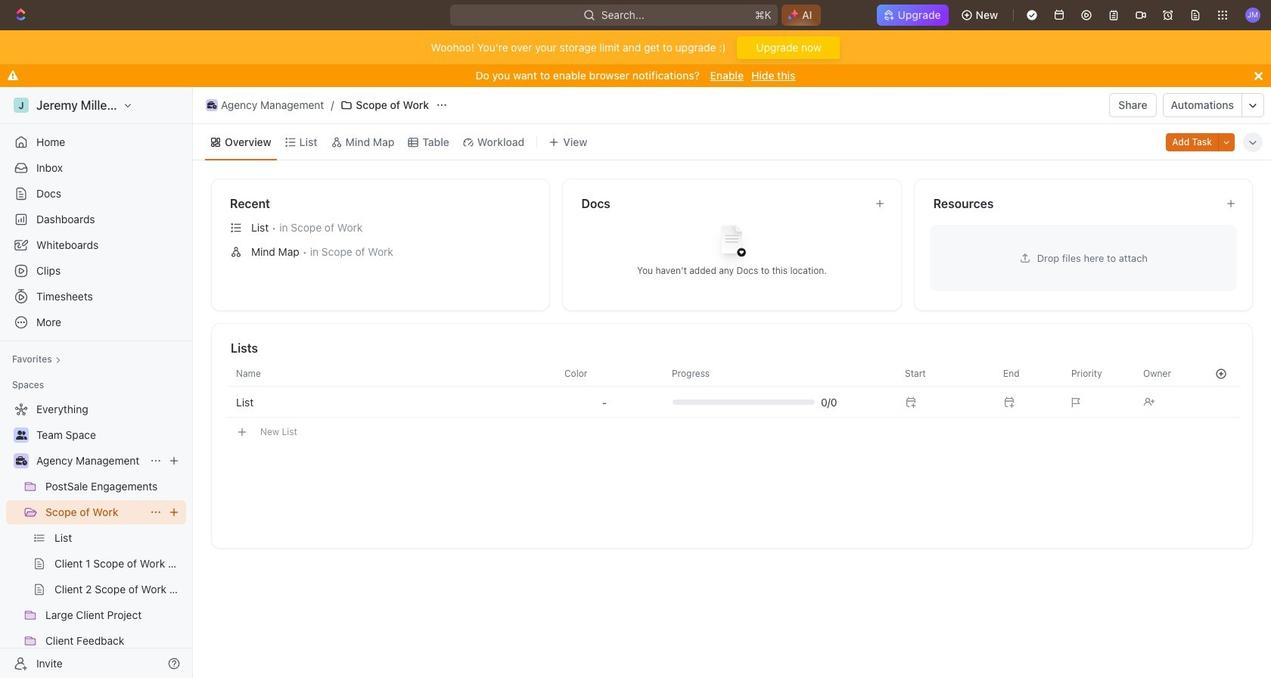 Task type: describe. For each thing, give the bounding box(es) containing it.
1 horizontal spatial business time image
[[207, 101, 217, 109]]

dropdown menu image
[[603, 396, 607, 408]]

tree inside sidebar navigation
[[6, 397, 186, 678]]

sidebar navigation
[[0, 87, 196, 678]]

user group image
[[16, 431, 27, 440]]

jeremy miller's workspace, , element
[[14, 98, 29, 113]]

dropdown menu image
[[1223, 195, 1244, 216]]



Task type: locate. For each thing, give the bounding box(es) containing it.
1 vertical spatial business time image
[[16, 456, 27, 466]]

0 vertical spatial business time image
[[207, 101, 217, 109]]

no most used docs image
[[702, 213, 763, 274]]

0 horizontal spatial business time image
[[16, 456, 27, 466]]

business time image
[[207, 101, 217, 109], [16, 456, 27, 466]]

tree
[[6, 397, 186, 678]]

business time image inside tree
[[16, 456, 27, 466]]



Task type: vqa. For each thing, say whether or not it's contained in the screenshot.
dialog
no



